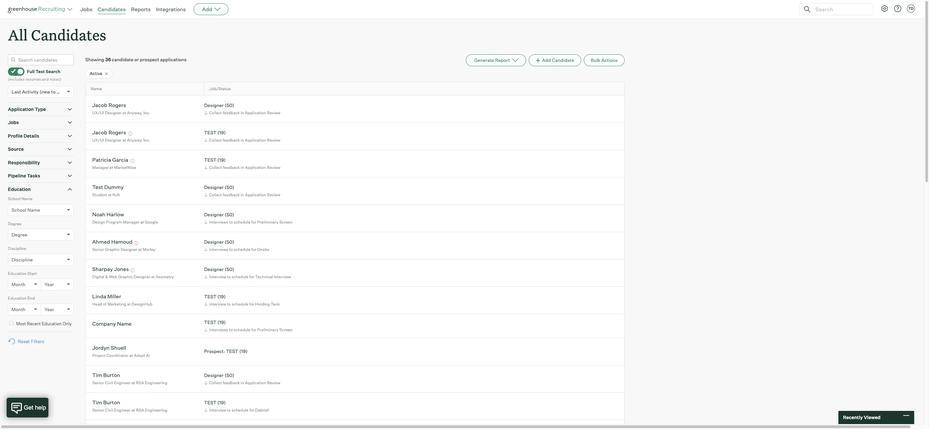 Task type: vqa. For each thing, say whether or not it's contained in the screenshot.


Task type: describe. For each thing, give the bounding box(es) containing it.
review for tim burton
[[267, 381, 280, 386]]

schedule for test (19) interview to schedule for debrief
[[232, 408, 248, 413]]

test dummy student at n/a
[[92, 184, 124, 197]]

1 vertical spatial graphic
[[118, 274, 133, 279]]

civil for designer (50)
[[105, 381, 113, 386]]

tim burton link for designer
[[92, 372, 120, 380]]

rogers for jacob rogers ux/ui designer at anyway, inc.
[[108, 102, 126, 109]]

in for dummy
[[241, 192, 244, 197]]

patricia garcia
[[92, 157, 128, 163]]

bulk actions
[[591, 57, 618, 63]]

interview to schedule for holding tank link
[[203, 301, 282, 307]]

last
[[12, 89, 21, 94]]

all candidates
[[8, 25, 106, 44]]

bulk actions link
[[584, 54, 625, 66]]

test inside test (19) interviews to schedule for preliminary screen
[[204, 320, 217, 325]]

active
[[90, 71, 102, 76]]

name down pipeline tasks
[[21, 196, 32, 201]]

education end
[[8, 296, 35, 301]]

jacob rogers
[[92, 129, 126, 136]]

engineering for test (19)
[[145, 408, 167, 413]]

collect for test dummy
[[209, 192, 222, 197]]

tim burton senior civil engineer at rsa engineering for designer
[[92, 372, 167, 386]]

resumes
[[25, 77, 41, 82]]

for for designer (50) interviews to schedule for preliminary screen
[[251, 220, 256, 225]]

tim burton senior civil engineer at rsa engineering for test
[[92, 400, 167, 413]]

source
[[8, 146, 24, 152]]

configure image
[[881, 5, 889, 13]]

3 collect feedback in application review link from the top
[[203, 164, 282, 171]]

2 in from the top
[[241, 138, 244, 143]]

noah harlow link
[[92, 211, 124, 219]]

to for test (19) interviews to schedule for preliminary screen
[[229, 328, 233, 332]]

engineer for designer (50)
[[114, 381, 131, 386]]

reset filters button
[[8, 336, 48, 348]]

td button
[[907, 5, 915, 13]]

tasks
[[27, 173, 40, 179]]

td button
[[906, 3, 916, 14]]

miller
[[107, 293, 121, 300]]

senior for designer (50)
[[92, 381, 104, 386]]

jordyn shuell project coordinator at adept ai
[[92, 345, 150, 358]]

tim for test
[[92, 400, 102, 406]]

generate
[[474, 57, 494, 63]]

designer (50) interviews to schedule for onsite
[[204, 239, 269, 252]]

reports link
[[131, 6, 151, 13]]

onsite
[[257, 247, 269, 252]]

reset
[[18, 339, 30, 344]]

linda miller link
[[92, 293, 121, 301]]

greenhouse recruiting image
[[8, 5, 67, 13]]

details
[[24, 133, 39, 139]]

test (19) collect feedback in application review for patricia garcia
[[204, 157, 280, 170]]

jacob for jacob rogers ux/ui designer at anyway, inc.
[[92, 102, 107, 109]]

recently viewed
[[843, 415, 881, 421]]

add candidate
[[542, 57, 574, 63]]

education start
[[8, 271, 37, 276]]

education for education
[[8, 186, 31, 192]]

school name element
[[8, 196, 74, 221]]

in for rogers
[[241, 110, 244, 115]]

collect for tim burton
[[209, 381, 222, 386]]

add button
[[194, 3, 228, 15]]

ux/ui inside jacob rogers ux/ui designer at anyway, inc.
[[92, 110, 104, 115]]

(19) for head of marketing at designhub
[[218, 294, 226, 300]]

3 review from the top
[[267, 165, 280, 170]]

for for designer (50) interview to schedule for technical interview
[[249, 274, 254, 279]]

designhub
[[132, 302, 152, 307]]

program
[[106, 220, 122, 225]]

in for burton
[[241, 381, 244, 386]]

inc. inside jacob rogers ux/ui designer at anyway, inc.
[[143, 110, 150, 115]]

1 vertical spatial candidates
[[31, 25, 106, 44]]

designer inside designer (50) interview to schedule for technical interview
[[204, 267, 224, 272]]

engineering for designer (50)
[[145, 381, 167, 386]]

jones
[[114, 266, 129, 273]]

last activity (new to old)
[[12, 89, 65, 94]]

rogers for jacob rogers
[[108, 129, 126, 136]]

interview to schedule for technical interview link
[[203, 274, 293, 280]]

patricia garcia link
[[92, 157, 128, 164]]

2 jacob rogers link from the top
[[92, 129, 126, 137]]

1 vertical spatial school
[[12, 207, 26, 213]]

linda miller head of marketing at designhub
[[92, 293, 152, 307]]

interviews to schedule for onsite link
[[203, 246, 271, 253]]

to for test (19) interview to schedule for debrief
[[227, 408, 231, 413]]

jordyn shuell link
[[92, 345, 126, 352]]

recent
[[27, 321, 41, 326]]

test for senior civil engineer at rsa engineering
[[204, 400, 217, 406]]

designer (50) collect feedback in application review for dummy
[[204, 185, 280, 197]]

burton for test
[[103, 400, 120, 406]]

civil for test (19)
[[105, 408, 113, 413]]

ahmed hamoud link
[[92, 239, 132, 246]]

report
[[495, 57, 510, 63]]

morley
[[143, 247, 155, 252]]

manager at marketwise
[[92, 165, 136, 170]]

student
[[92, 192, 107, 197]]

ux/ui designer at anyway, inc.
[[92, 138, 150, 143]]

holding
[[255, 302, 270, 307]]

36
[[105, 57, 111, 62]]

of
[[103, 302, 107, 307]]

ai
[[146, 353, 150, 358]]

hamoud
[[111, 239, 132, 245]]

jacob for jacob rogers
[[92, 129, 107, 136]]

preliminary for (50)
[[257, 220, 279, 225]]

candidate
[[112, 57, 133, 62]]

search
[[46, 69, 60, 74]]

interview to schedule for debrief link
[[203, 407, 270, 414]]

marketwise
[[114, 165, 136, 170]]

(19) inside test (19) interviews to schedule for preliminary screen
[[218, 320, 226, 325]]

company name link
[[92, 321, 132, 328]]

0 vertical spatial school
[[8, 196, 21, 201]]

name up degree element
[[27, 207, 40, 213]]

feedback for tim burton
[[223, 381, 240, 386]]

ahmed hamoud has been in onsite for more than 21 days image
[[134, 241, 140, 245]]

showing 36 candidate or prospect applications
[[85, 57, 187, 62]]

interviews to schedule for preliminary screen link for (19)
[[203, 327, 294, 333]]

technical
[[255, 274, 273, 279]]

applications
[[160, 57, 187, 62]]

(50) inside designer (50) interviews to schedule for onsite
[[225, 239, 234, 245]]

noah
[[92, 211, 105, 218]]

manager inside 'noah harlow design program manager at google'
[[123, 220, 140, 225]]

generate report button
[[466, 54, 526, 66]]

0 vertical spatial graphic
[[105, 247, 120, 252]]

anyway, inside jacob rogers ux/ui designer at anyway, inc.
[[127, 110, 143, 115]]

job/status
[[209, 86, 231, 91]]

web
[[109, 274, 117, 279]]

for for designer (50) interviews to schedule for onsite
[[251, 247, 256, 252]]

profile
[[8, 133, 23, 139]]

3 collect from the top
[[209, 165, 222, 170]]

actions
[[601, 57, 618, 63]]

head
[[92, 302, 102, 307]]

month for start
[[12, 282, 26, 287]]

patricia
[[92, 157, 111, 163]]

2 collect from the top
[[209, 138, 222, 143]]

1 horizontal spatial jobs
[[80, 6, 92, 13]]

interview for designer (50) interview to schedule for technical interview
[[209, 274, 226, 279]]

for for test (19) interview to schedule for holding tank
[[249, 302, 254, 307]]

year for education start
[[44, 282, 54, 287]]

burton for designer
[[103, 372, 120, 379]]

3 feedback from the top
[[223, 165, 240, 170]]

google
[[145, 220, 158, 225]]

add for add candidate
[[542, 57, 551, 63]]

2 ux/ui from the top
[[92, 138, 104, 143]]

2 anyway, from the top
[[127, 138, 143, 143]]

education for education end
[[8, 296, 27, 301]]

schedule for designer (50) interviews to schedule for preliminary screen
[[234, 220, 251, 225]]

2 collect feedback in application review link from the top
[[203, 137, 282, 143]]

add candidate link
[[529, 54, 581, 66]]

sharpay
[[92, 266, 113, 273]]

education left only
[[42, 321, 62, 326]]

to for test (19) interview to schedule for holding tank
[[227, 302, 231, 307]]

noah harlow design program manager at google
[[92, 211, 158, 225]]

interviews for designer (50) interviews to schedule for preliminary screen
[[209, 220, 228, 225]]

integrations
[[156, 6, 186, 13]]

prospect
[[140, 57, 159, 62]]

(50) for noah harlow
[[225, 212, 234, 218]]

schedule for test (19) interviews to schedule for preliminary screen
[[234, 328, 251, 332]]

2 inc. from the top
[[143, 138, 150, 143]]

candidates link
[[98, 6, 126, 13]]

feedback for test dummy
[[223, 192, 240, 197]]

to for designer (50) interviews to schedule for preliminary screen
[[229, 220, 233, 225]]

all
[[8, 25, 28, 44]]

candidate reports are now available! apply filters and select "view in app" element
[[466, 54, 526, 66]]

interviews to schedule for preliminary screen link for (50)
[[203, 219, 294, 225]]

1 jacob rogers link from the top
[[92, 102, 126, 110]]



Task type: locate. For each thing, give the bounding box(es) containing it.
0 vertical spatial engineering
[[145, 381, 167, 386]]

5 collect feedback in application review link from the top
[[203, 380, 282, 386]]

1 jacob from the top
[[92, 102, 107, 109]]

and
[[42, 77, 49, 82]]

4 in from the top
[[241, 192, 244, 197]]

1 preliminary from the top
[[257, 220, 279, 225]]

education down 'pipeline'
[[8, 186, 31, 192]]

1 in from the top
[[241, 110, 244, 115]]

school down 'pipeline'
[[8, 196, 21, 201]]

at
[[122, 110, 126, 115], [122, 138, 126, 143], [110, 165, 113, 170], [108, 192, 112, 197], [140, 220, 144, 225], [138, 247, 142, 252], [151, 274, 155, 279], [127, 302, 131, 307], [129, 353, 133, 358], [131, 381, 135, 386], [131, 408, 135, 413]]

1 year from the top
[[44, 282, 54, 287]]

jacob up ux/ui designer at anyway, inc.
[[92, 129, 107, 136]]

civil
[[105, 381, 113, 386], [105, 408, 113, 413]]

degree down the "school name" element
[[8, 221, 21, 226]]

0 vertical spatial manager
[[92, 165, 109, 170]]

to inside designer (50) interview to schedule for technical interview
[[227, 274, 231, 279]]

recently
[[843, 415, 863, 421]]

1 vertical spatial engineering
[[145, 408, 167, 413]]

month down education start
[[12, 282, 26, 287]]

preliminary down holding
[[257, 328, 279, 332]]

notes)
[[50, 77, 61, 82]]

(19) inside test (19) interview to schedule for holding tank
[[218, 294, 226, 300]]

digital & web graphic designer at xeometry
[[92, 274, 174, 279]]

only
[[63, 321, 72, 326]]

1 vertical spatial jacob rogers link
[[92, 129, 126, 137]]

dummy
[[104, 184, 124, 191]]

at inside jordyn shuell project coordinator at adept ai
[[129, 353, 133, 358]]

2 vertical spatial senior
[[92, 408, 104, 413]]

0 vertical spatial inc.
[[143, 110, 150, 115]]

(19) inside 'test (19) interview to schedule for debrief'
[[218, 400, 226, 406]]

company name
[[92, 321, 132, 327]]

2 review from the top
[[267, 138, 280, 143]]

company
[[92, 321, 116, 327]]

1 tim burton senior civil engineer at rsa engineering from the top
[[92, 372, 167, 386]]

0 vertical spatial jacob rogers link
[[92, 102, 126, 110]]

for down holding
[[251, 328, 256, 332]]

school name down 'pipeline'
[[8, 196, 32, 201]]

(19) for manager at marketwise
[[218, 157, 226, 163]]

1 collect feedback in application review link from the top
[[203, 110, 282, 116]]

0 vertical spatial year
[[44, 282, 54, 287]]

1 test (19) collect feedback in application review from the top
[[204, 130, 280, 143]]

schedule down interview to schedule for holding tank link
[[234, 328, 251, 332]]

1 vertical spatial tim
[[92, 400, 102, 406]]

designer (50) collect feedback in application review up designer (50) interviews to schedule for preliminary screen
[[204, 185, 280, 197]]

to
[[51, 89, 56, 94], [229, 220, 233, 225], [229, 247, 233, 252], [227, 274, 231, 279], [227, 302, 231, 307], [229, 328, 233, 332], [227, 408, 231, 413]]

screen for (50)
[[279, 220, 292, 225]]

discipline element
[[8, 246, 74, 270]]

schedule left onsite
[[234, 247, 251, 252]]

jobs link
[[80, 6, 92, 13]]

prospect: test (19)
[[204, 349, 248, 354]]

patricia garcia has been in application review for more than 5 days image
[[129, 159, 135, 163]]

0 vertical spatial jobs
[[80, 6, 92, 13]]

0 horizontal spatial jobs
[[8, 120, 19, 125]]

1 vertical spatial interviews to schedule for preliminary screen link
[[203, 327, 294, 333]]

1 tim burton link from the top
[[92, 372, 120, 380]]

ux/ui down jacob rogers
[[92, 138, 104, 143]]

schedule inside 'test (19) interview to schedule for debrief'
[[232, 408, 248, 413]]

1 screen from the top
[[279, 220, 292, 225]]

1 designer (50) collect feedback in application review from the top
[[204, 103, 280, 115]]

rsa for test (19)
[[136, 408, 144, 413]]

adept
[[134, 353, 145, 358]]

2 preliminary from the top
[[257, 328, 279, 332]]

screen for (19)
[[279, 328, 292, 332]]

for inside test (19) interview to schedule for holding tank
[[249, 302, 254, 307]]

for inside 'test (19) interview to schedule for debrief'
[[249, 408, 254, 413]]

0 vertical spatial rogers
[[108, 102, 126, 109]]

2 screen from the top
[[279, 328, 292, 332]]

preliminary inside test (19) interviews to schedule for preliminary screen
[[257, 328, 279, 332]]

0 vertical spatial preliminary
[[257, 220, 279, 225]]

5 in from the top
[[241, 381, 244, 386]]

checkmark image
[[11, 69, 16, 74]]

1 month from the top
[[12, 282, 26, 287]]

2 feedback from the top
[[223, 138, 240, 143]]

candidates
[[98, 6, 126, 13], [31, 25, 106, 44]]

1 senior from the top
[[92, 247, 104, 252]]

screen inside designer (50) interviews to schedule for preliminary screen
[[279, 220, 292, 225]]

2 civil from the top
[[105, 408, 113, 413]]

2 rogers from the top
[[108, 129, 126, 136]]

(50)
[[225, 103, 234, 108], [225, 185, 234, 190], [225, 212, 234, 218], [225, 239, 234, 245], [225, 267, 234, 272], [225, 373, 234, 378]]

1 anyway, from the top
[[127, 110, 143, 115]]

reports
[[131, 6, 151, 13]]

1 rsa from the top
[[136, 381, 144, 386]]

1 vertical spatial tim burton link
[[92, 400, 120, 407]]

schedule inside test (19) interviews to schedule for preliminary screen
[[234, 328, 251, 332]]

1 burton from the top
[[103, 372, 120, 379]]

senior for test (19)
[[92, 408, 104, 413]]

jacob rogers has been in application review for more than 5 days image
[[127, 132, 133, 136]]

schedule for test (19) interview to schedule for holding tank
[[232, 302, 248, 307]]

burton
[[103, 372, 120, 379], [103, 400, 120, 406]]

school name
[[8, 196, 32, 201], [12, 207, 40, 213]]

add for add
[[202, 6, 212, 13]]

test (19) collect feedback in application review for jacob rogers
[[204, 130, 280, 143]]

2 jacob from the top
[[92, 129, 107, 136]]

interviews inside test (19) interviews to schedule for preliminary screen
[[209, 328, 228, 332]]

education left end
[[8, 296, 27, 301]]

1 tim from the top
[[92, 372, 102, 379]]

start
[[28, 271, 37, 276]]

3 in from the top
[[241, 165, 244, 170]]

degree element
[[8, 221, 74, 246]]

0 vertical spatial month
[[12, 282, 26, 287]]

1 vertical spatial senior
[[92, 381, 104, 386]]

screen inside test (19) interviews to schedule for preliminary screen
[[279, 328, 292, 332]]

1 inc. from the top
[[143, 110, 150, 115]]

anyway, down jacob rogers has been in application review for more than 5 days icon
[[127, 138, 143, 143]]

1 (50) from the top
[[225, 103, 234, 108]]

1 interviews to schedule for preliminary screen link from the top
[[203, 219, 294, 225]]

2 engineer from the top
[[114, 408, 131, 413]]

design
[[92, 220, 105, 225]]

end
[[28, 296, 35, 301]]

interviews inside designer (50) interviews to schedule for preliminary screen
[[209, 220, 228, 225]]

pipeline tasks
[[8, 173, 40, 179]]

filters
[[31, 339, 44, 344]]

schedule inside designer (50) interview to schedule for technical interview
[[232, 274, 248, 279]]

4 collect from the top
[[209, 192, 222, 197]]

test for manager at marketwise
[[204, 157, 217, 163]]

at inside jacob rogers ux/ui designer at anyway, inc.
[[122, 110, 126, 115]]

interviews for test (19) interviews to schedule for preliminary screen
[[209, 328, 228, 332]]

screen
[[279, 220, 292, 225], [279, 328, 292, 332]]

interview for test (19) interview to schedule for debrief
[[209, 408, 226, 413]]

xeometry
[[156, 274, 174, 279]]

(includes
[[8, 77, 25, 82]]

ux/ui
[[92, 110, 104, 115], [92, 138, 104, 143]]

0 vertical spatial add
[[202, 6, 212, 13]]

test inside 'test (19) interview to schedule for debrief'
[[204, 400, 217, 406]]

test (19) interview to schedule for holding tank
[[204, 294, 280, 307]]

0 horizontal spatial add
[[202, 6, 212, 13]]

4 feedback from the top
[[223, 192, 240, 197]]

review
[[267, 110, 280, 115], [267, 138, 280, 143], [267, 165, 280, 170], [267, 192, 280, 197], [267, 381, 280, 386]]

0 vertical spatial civil
[[105, 381, 113, 386]]

0 vertical spatial anyway,
[[127, 110, 143, 115]]

3 designer (50) collect feedback in application review from the top
[[204, 373, 280, 386]]

1 vertical spatial school name
[[12, 207, 40, 213]]

showing
[[85, 57, 104, 62]]

month
[[12, 282, 26, 287], [12, 307, 26, 312]]

candidates down jobs link
[[31, 25, 106, 44]]

(new
[[40, 89, 50, 94]]

rogers inside jacob rogers ux/ui designer at anyway, inc.
[[108, 102, 126, 109]]

school up degree element
[[12, 207, 26, 213]]

month down education end
[[12, 307, 26, 312]]

year up 'most recent education only'
[[44, 307, 54, 312]]

(50) for test dummy
[[225, 185, 234, 190]]

schedule inside designer (50) interviews to schedule for onsite
[[234, 247, 251, 252]]

interviews for designer (50) interviews to schedule for onsite
[[209, 247, 228, 252]]

td
[[908, 6, 914, 11]]

(19)
[[218, 130, 226, 136], [218, 157, 226, 163], [218, 294, 226, 300], [218, 320, 226, 325], [239, 349, 248, 354], [218, 400, 226, 406]]

responsibility
[[8, 160, 40, 165]]

0 vertical spatial degree
[[8, 221, 21, 226]]

Search candidates field
[[8, 54, 74, 65]]

sharpay jones
[[92, 266, 129, 273]]

feedback for jacob rogers
[[223, 110, 240, 115]]

2 test (19) collect feedback in application review from the top
[[204, 157, 280, 170]]

2 tim burton link from the top
[[92, 400, 120, 407]]

test dummy link
[[92, 184, 124, 192]]

collect feedback in application review link for burton
[[203, 380, 282, 386]]

schedule left holding
[[232, 302, 248, 307]]

debrief
[[255, 408, 269, 413]]

for left technical
[[249, 274, 254, 279]]

candidates right jobs link
[[98, 6, 126, 13]]

digital
[[92, 274, 104, 279]]

0 vertical spatial jacob
[[92, 102, 107, 109]]

type
[[35, 106, 46, 112]]

review for test dummy
[[267, 192, 280, 197]]

interviews to schedule for preliminary screen link down interview to schedule for holding tank link
[[203, 327, 294, 333]]

profile details
[[8, 133, 39, 139]]

1 rogers from the top
[[108, 102, 126, 109]]

4 (50) from the top
[[225, 239, 234, 245]]

2 tim from the top
[[92, 400, 102, 406]]

rsa for designer (50)
[[136, 381, 144, 386]]

for inside designer (50) interviews to schedule for preliminary screen
[[251, 220, 256, 225]]

2 senior from the top
[[92, 381, 104, 386]]

1 vertical spatial preliminary
[[257, 328, 279, 332]]

2 rsa from the top
[[136, 408, 144, 413]]

rsa
[[136, 381, 144, 386], [136, 408, 144, 413]]

graphic down jones
[[118, 274, 133, 279]]

1 vertical spatial rsa
[[136, 408, 144, 413]]

harlow
[[107, 211, 124, 218]]

ux/ui up jacob rogers
[[92, 110, 104, 115]]

degree
[[8, 221, 21, 226], [12, 232, 27, 238]]

1 civil from the top
[[105, 381, 113, 386]]

schedule
[[234, 220, 251, 225], [234, 247, 251, 252], [232, 274, 248, 279], [232, 302, 248, 307], [234, 328, 251, 332], [232, 408, 248, 413]]

for inside test (19) interviews to schedule for preliminary screen
[[251, 328, 256, 332]]

designer (50) collect feedback in application review up 'test (19) interview to schedule for debrief'
[[204, 373, 280, 386]]

1 vertical spatial rogers
[[108, 129, 126, 136]]

1 vertical spatial screen
[[279, 328, 292, 332]]

schedule for designer (50) interviews to schedule for onsite
[[234, 247, 251, 252]]

(50) for tim burton
[[225, 373, 234, 378]]

1 engineering from the top
[[145, 381, 167, 386]]

candidate
[[552, 57, 574, 63]]

0 vertical spatial rsa
[[136, 381, 144, 386]]

0 vertical spatial designer (50) collect feedback in application review
[[204, 103, 280, 115]]

0 vertical spatial school name
[[8, 196, 32, 201]]

designer (50) collect feedback in application review down job/status in the left top of the page
[[204, 103, 280, 115]]

application
[[8, 106, 34, 112], [245, 110, 266, 115], [245, 138, 266, 143], [245, 165, 266, 170], [245, 192, 266, 197], [245, 381, 266, 386]]

1 vertical spatial test (19) collect feedback in application review
[[204, 157, 280, 170]]

(19) for ux/ui designer at anyway, inc.
[[218, 130, 226, 136]]

jobs up the profile
[[8, 120, 19, 125]]

anyway, up jacob rogers has been in application review for more than 5 days icon
[[127, 110, 143, 115]]

1 horizontal spatial add
[[542, 57, 551, 63]]

reset filters
[[18, 339, 44, 344]]

5 review from the top
[[267, 381, 280, 386]]

for inside designer (50) interviews to schedule for onsite
[[251, 247, 256, 252]]

3 senior from the top
[[92, 408, 104, 413]]

interview for test (19) interview to schedule for holding tank
[[209, 302, 226, 307]]

2 month from the top
[[12, 307, 26, 312]]

manager down patricia
[[92, 165, 109, 170]]

month for end
[[12, 307, 26, 312]]

0 vertical spatial interviews
[[209, 220, 228, 225]]

0 horizontal spatial manager
[[92, 165, 109, 170]]

jacob rogers link up ux/ui designer at anyway, inc.
[[92, 129, 126, 137]]

1 vertical spatial engineer
[[114, 408, 131, 413]]

jacob rogers ux/ui designer at anyway, inc.
[[92, 102, 150, 115]]

pipeline
[[8, 173, 26, 179]]

2 interviews from the top
[[209, 247, 228, 252]]

2 tim burton senior civil engineer at rsa engineering from the top
[[92, 400, 167, 413]]

4 collect feedback in application review link from the top
[[203, 192, 282, 198]]

1 vertical spatial year
[[44, 307, 54, 312]]

0 vertical spatial candidates
[[98, 6, 126, 13]]

for up designer (50) interviews to schedule for onsite
[[251, 220, 256, 225]]

1 vertical spatial degree
[[12, 232, 27, 238]]

ahmed hamoud
[[92, 239, 132, 245]]

2 vertical spatial designer (50) collect feedback in application review
[[204, 373, 280, 386]]

education left start
[[8, 271, 27, 276]]

or
[[134, 57, 139, 62]]

2 year from the top
[[44, 307, 54, 312]]

collect for jacob rogers
[[209, 110, 222, 115]]

0 vertical spatial test (19) collect feedback in application review
[[204, 130, 280, 143]]

designer (50) collect feedback in application review for burton
[[204, 373, 280, 386]]

rogers up ux/ui designer at anyway, inc.
[[108, 129, 126, 136]]

to for designer (50) interview to schedule for technical interview
[[227, 274, 231, 279]]

(19) for senior civil engineer at rsa engineering
[[218, 400, 226, 406]]

1 vertical spatial ux/ui
[[92, 138, 104, 143]]

test (19) interviews to schedule for preliminary screen
[[204, 320, 292, 332]]

test inside test (19) interview to schedule for holding tank
[[204, 294, 217, 300]]

1 horizontal spatial manager
[[123, 220, 140, 225]]

1 vertical spatial manager
[[123, 220, 140, 225]]

at inside 'noah harlow design program manager at google'
[[140, 220, 144, 225]]

collect feedback in application review link for rogers
[[203, 110, 282, 116]]

2 interviews to schedule for preliminary screen link from the top
[[203, 327, 294, 333]]

1 vertical spatial inc.
[[143, 138, 150, 143]]

for inside designer (50) interview to schedule for technical interview
[[249, 274, 254, 279]]

0 vertical spatial tim burton link
[[92, 372, 120, 380]]

2 engineering from the top
[[145, 408, 167, 413]]

to inside designer (50) interviews to schedule for preliminary screen
[[229, 220, 233, 225]]

full text search (includes resumes and notes)
[[8, 69, 61, 82]]

to for designer (50) interviews to schedule for onsite
[[229, 247, 233, 252]]

1 vertical spatial burton
[[103, 400, 120, 406]]

rogers up jacob rogers
[[108, 102, 126, 109]]

most
[[16, 321, 26, 326]]

2 burton from the top
[[103, 400, 120, 406]]

jacob inside jacob rogers ux/ui designer at anyway, inc.
[[92, 102, 107, 109]]

3 (50) from the top
[[225, 212, 234, 218]]

(50) inside designer (50) interviews to schedule for preliminary screen
[[225, 212, 234, 218]]

for left onsite
[[251, 247, 256, 252]]

test
[[92, 184, 103, 191]]

schedule up designer (50) interviews to schedule for onsite
[[234, 220, 251, 225]]

to inside test (19) interviews to schedule for preliminary screen
[[229, 328, 233, 332]]

tim burton link
[[92, 372, 120, 380], [92, 400, 120, 407]]

2 vertical spatial interviews
[[209, 328, 228, 332]]

interviews
[[209, 220, 228, 225], [209, 247, 228, 252], [209, 328, 228, 332]]

year for education end
[[44, 307, 54, 312]]

tim burton link for test
[[92, 400, 120, 407]]

interviews to schedule for preliminary screen link
[[203, 219, 294, 225], [203, 327, 294, 333]]

to for last activity (new to old)
[[51, 89, 56, 94]]

5 feedback from the top
[[223, 381, 240, 386]]

for
[[251, 220, 256, 225], [251, 247, 256, 252], [249, 274, 254, 279], [249, 302, 254, 307], [251, 328, 256, 332], [249, 408, 254, 413]]

for left holding
[[249, 302, 254, 307]]

designer (50) collect feedback in application review for rogers
[[204, 103, 280, 115]]

1 vertical spatial add
[[542, 57, 551, 63]]

1 interviews from the top
[[209, 220, 228, 225]]

jacob up jacob rogers
[[92, 102, 107, 109]]

generate report
[[474, 57, 510, 63]]

1 vertical spatial discipline
[[12, 257, 33, 263]]

interview inside test (19) interview to schedule for holding tank
[[209, 302, 226, 307]]

for for test (19) interviews to schedule for preliminary screen
[[251, 328, 256, 332]]

1 engineer from the top
[[114, 381, 131, 386]]

1 vertical spatial civil
[[105, 408, 113, 413]]

4 review from the top
[[267, 192, 280, 197]]

add inside popup button
[[202, 6, 212, 13]]

schedule up test (19) interview to schedule for holding tank
[[232, 274, 248, 279]]

designer inside designer (50) interviews to schedule for onsite
[[204, 239, 224, 245]]

0 vertical spatial interviews to schedule for preliminary screen link
[[203, 219, 294, 225]]

schedule inside test (19) interview to schedule for holding tank
[[232, 302, 248, 307]]

education for education start
[[8, 271, 27, 276]]

preliminary inside designer (50) interviews to schedule for preliminary screen
[[257, 220, 279, 225]]

designer inside jacob rogers ux/ui designer at anyway, inc.
[[105, 110, 122, 115]]

test for ux/ui designer at anyway, inc.
[[204, 130, 217, 136]]

prospect:
[[204, 349, 225, 354]]

interviews inside designer (50) interviews to schedule for onsite
[[209, 247, 228, 252]]

schedule left debrief
[[232, 408, 248, 413]]

year down the discipline "element"
[[44, 282, 54, 287]]

sharpay jones has been in technical interview for more than 14 days image
[[130, 269, 136, 273]]

Most Recent Education Only checkbox
[[9, 321, 14, 325]]

1 vertical spatial tim burton senior civil engineer at rsa engineering
[[92, 400, 167, 413]]

to inside test (19) interview to schedule for holding tank
[[227, 302, 231, 307]]

interviews to schedule for preliminary screen link up designer (50) interviews to schedule for onsite
[[203, 219, 294, 225]]

Search text field
[[814, 4, 867, 14]]

2 (50) from the top
[[225, 185, 234, 190]]

last activity (new to old) option
[[12, 89, 65, 94]]

1 vertical spatial designer (50) collect feedback in application review
[[204, 185, 280, 197]]

(50) inside designer (50) interview to schedule for technical interview
[[225, 267, 234, 272]]

text
[[36, 69, 45, 74]]

1 feedback from the top
[[223, 110, 240, 115]]

at inside linda miller head of marketing at designhub
[[127, 302, 131, 307]]

for for test (19) interview to schedule for debrief
[[249, 408, 254, 413]]

2 designer (50) collect feedback in application review from the top
[[204, 185, 280, 197]]

0 vertical spatial discipline
[[8, 246, 26, 251]]

to inside designer (50) interviews to schedule for onsite
[[229, 247, 233, 252]]

(50) for jacob rogers
[[225, 103, 234, 108]]

collect feedback in application review link for dummy
[[203, 192, 282, 198]]

ahmed
[[92, 239, 110, 245]]

degree up the discipline "element"
[[12, 232, 27, 238]]

0 vertical spatial senior
[[92, 247, 104, 252]]

at inside test dummy student at n/a
[[108, 192, 112, 197]]

schedule inside designer (50) interviews to schedule for preliminary screen
[[234, 220, 251, 225]]

jacob
[[92, 102, 107, 109], [92, 129, 107, 136]]

1 vertical spatial interviews
[[209, 247, 228, 252]]

manager right program
[[123, 220, 140, 225]]

jobs left candidates 'link'
[[80, 6, 92, 13]]

preliminary up onsite
[[257, 220, 279, 225]]

to inside 'test (19) interview to schedule for debrief'
[[227, 408, 231, 413]]

application type
[[8, 106, 46, 112]]

engineer for test (19)
[[114, 408, 131, 413]]

5 (50) from the top
[[225, 267, 234, 272]]

0 vertical spatial tim burton senior civil engineer at rsa engineering
[[92, 372, 167, 386]]

5 collect from the top
[[209, 381, 222, 386]]

school name up degree element
[[12, 207, 40, 213]]

marketing
[[107, 302, 126, 307]]

schedule for designer (50) interview to schedule for technical interview
[[232, 274, 248, 279]]

0 vertical spatial engineer
[[114, 381, 131, 386]]

n/a
[[112, 192, 120, 197]]

graphic down ahmed hamoud link
[[105, 247, 120, 252]]

1 vertical spatial jacob
[[92, 129, 107, 136]]

1 review from the top
[[267, 110, 280, 115]]

test for head of marketing at designhub
[[204, 294, 217, 300]]

preliminary for (19)
[[257, 328, 279, 332]]

for left debrief
[[249, 408, 254, 413]]

1 ux/ui from the top
[[92, 110, 104, 115]]

1 vertical spatial anyway,
[[127, 138, 143, 143]]

0 vertical spatial tim
[[92, 372, 102, 379]]

linda
[[92, 293, 106, 300]]

1 vertical spatial month
[[12, 307, 26, 312]]

jobs
[[80, 6, 92, 13], [8, 120, 19, 125]]

tim for designer
[[92, 372, 102, 379]]

1 vertical spatial jobs
[[8, 120, 19, 125]]

jacob rogers link up jacob rogers
[[92, 102, 126, 110]]

0 vertical spatial screen
[[279, 220, 292, 225]]

review for jacob rogers
[[267, 110, 280, 115]]

1 collect from the top
[[209, 110, 222, 115]]

designer
[[204, 103, 224, 108], [105, 110, 122, 115], [105, 138, 122, 143], [204, 185, 224, 190], [204, 212, 224, 218], [204, 239, 224, 245], [121, 247, 137, 252], [204, 267, 224, 272], [134, 274, 150, 279], [204, 373, 224, 378]]

6 (50) from the top
[[225, 373, 234, 378]]

engineer
[[114, 381, 131, 386], [114, 408, 131, 413]]

integrations link
[[156, 6, 186, 13]]

year
[[44, 282, 54, 287], [44, 307, 54, 312]]

0 vertical spatial ux/ui
[[92, 110, 104, 115]]

name right company
[[117, 321, 132, 327]]

interview inside 'test (19) interview to schedule for debrief'
[[209, 408, 226, 413]]

name down active at the top left of page
[[91, 86, 102, 91]]

designer inside designer (50) interviews to schedule for preliminary screen
[[204, 212, 224, 218]]

0 vertical spatial burton
[[103, 372, 120, 379]]

3 interviews from the top
[[209, 328, 228, 332]]

tim
[[92, 372, 102, 379], [92, 400, 102, 406]]



